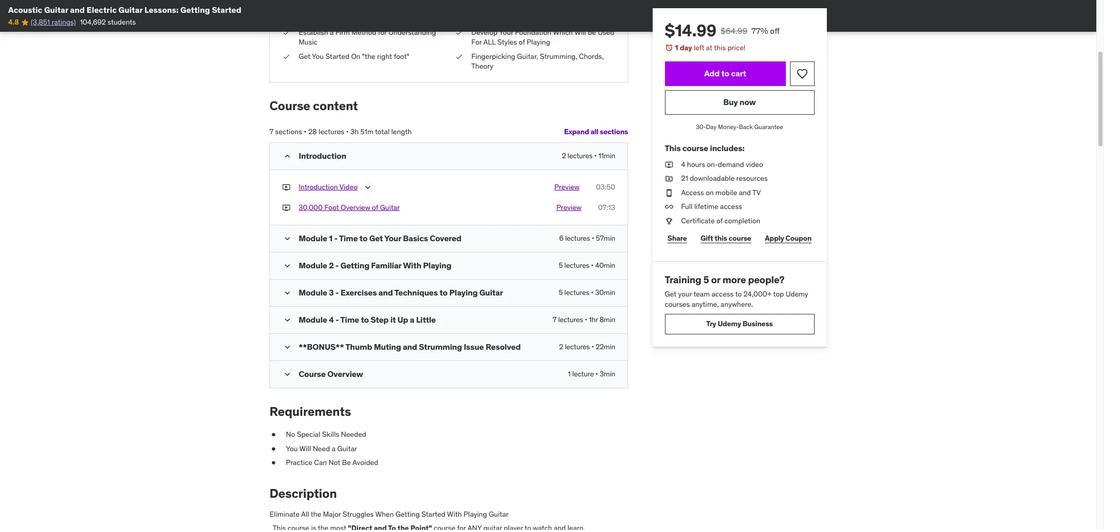 Task type: vqa. For each thing, say whether or not it's contained in the screenshot.


Task type: locate. For each thing, give the bounding box(es) containing it.
method
[[352, 27, 376, 37]]

• left "28" in the left top of the page
[[304, 127, 307, 136]]

practice
[[286, 458, 312, 468]]

0 horizontal spatial 4
[[329, 315, 334, 325]]

preview down 2 lectures • 11min on the top
[[555, 182, 580, 192]]

2 down expand
[[562, 151, 566, 160]]

1 left lecture
[[568, 370, 571, 379]]

0 vertical spatial 7
[[270, 127, 274, 136]]

0 vertical spatial get
[[299, 52, 311, 61]]

lectures for introduction
[[568, 151, 593, 160]]

xsmall image left the practice
[[270, 458, 278, 468]]

started for lessons:
[[212, 5, 241, 15]]

4 module from the top
[[299, 315, 327, 325]]

1 small image from the top
[[282, 261, 293, 271]]

full
[[682, 202, 693, 211]]

module for module 4 - time to step it up a little
[[299, 315, 327, 325]]

0 horizontal spatial course
[[683, 143, 709, 153]]

get up courses
[[665, 290, 677, 299]]

students
[[108, 18, 136, 27]]

strumming
[[419, 342, 462, 352]]

1 horizontal spatial of
[[519, 37, 525, 47]]

0 horizontal spatial 1
[[329, 233, 333, 244]]

xsmall image left full
[[665, 202, 673, 212]]

3h 51m
[[351, 127, 374, 136]]

1 vertical spatial your
[[384, 233, 401, 244]]

2 introduction from the top
[[299, 182, 338, 192]]

• left 3min on the bottom right of the page
[[596, 370, 598, 379]]

0 horizontal spatial with
[[403, 261, 421, 271]]

1 horizontal spatial sections
[[600, 127, 628, 136]]

lectures left 40min
[[565, 261, 590, 270]]

2 module from the top
[[299, 261, 327, 271]]

0 vertical spatial 4
[[682, 160, 686, 169]]

introduction up 30,000
[[299, 182, 338, 192]]

course up hours
[[683, 143, 709, 153]]

0 vertical spatial your
[[499, 27, 513, 37]]

get down music
[[299, 52, 311, 61]]

• for **bonus** thumb muting and strumming issue resolved
[[592, 343, 594, 352]]

1 vertical spatial will
[[299, 444, 311, 453]]

0 vertical spatial 5
[[559, 261, 563, 270]]

7 for 7 lectures • 1hr 8min
[[553, 315, 557, 325]]

on
[[351, 52, 361, 61]]

11min
[[599, 151, 616, 160]]

-
[[334, 233, 338, 244], [336, 261, 339, 271], [336, 288, 339, 298], [336, 315, 339, 325]]

2 horizontal spatial getting
[[396, 510, 420, 519]]

0 horizontal spatial 7
[[270, 127, 274, 136]]

lectures down expand
[[568, 151, 593, 160]]

gift this course
[[701, 234, 752, 243]]

7 left "28" in the left top of the page
[[270, 127, 274, 136]]

small image
[[282, 261, 293, 271], [282, 288, 293, 298], [282, 315, 293, 326], [282, 370, 293, 380]]

overview inside button
[[341, 203, 370, 212]]

1 vertical spatial course
[[729, 234, 752, 243]]

1 vertical spatial small image
[[282, 234, 293, 244]]

time down 30,000 foot overview of guitar button
[[339, 233, 358, 244]]

overview
[[341, 203, 370, 212], [327, 369, 363, 379]]

sections inside dropdown button
[[600, 127, 628, 136]]

lectures left "1hr"
[[558, 315, 583, 325]]

1 vertical spatial 5
[[704, 273, 710, 286]]

add to wishlist image
[[796, 67, 809, 80]]

28
[[308, 127, 317, 136]]

1 vertical spatial introduction
[[299, 182, 338, 192]]

of down "full lifetime access"
[[717, 216, 723, 225]]

module for module 3 - exercises and techniques to playing guitar
[[299, 288, 327, 298]]

udemy inside try udemy business link
[[718, 319, 742, 329]]

preview for 07:13
[[557, 203, 582, 212]]

total
[[375, 127, 390, 136]]

2 up '3'
[[329, 261, 334, 271]]

day
[[680, 43, 693, 52]]

- for 1
[[334, 233, 338, 244]]

2 vertical spatial 1
[[568, 370, 571, 379]]

1 horizontal spatial course
[[729, 234, 752, 243]]

2 vertical spatial get
[[665, 290, 677, 299]]

5 for module 3 - exercises and techniques to playing guitar
[[559, 288, 563, 297]]

104,692
[[80, 18, 106, 27]]

1 vertical spatial you
[[286, 444, 298, 453]]

• left 57min
[[592, 234, 594, 243]]

playing inside develop your foundation which will be used for all styles of playing
[[527, 37, 550, 47]]

guitar
[[44, 5, 68, 15], [119, 5, 143, 15], [380, 203, 400, 212], [480, 288, 503, 298], [337, 444, 357, 453], [489, 510, 509, 519]]

acoustic guitar and electric guitar lessons: getting started
[[8, 5, 241, 15]]

on-
[[707, 160, 718, 169]]

getting right when
[[396, 510, 420, 519]]

get you started on "the right foot"
[[299, 52, 409, 61]]

of right styles
[[519, 37, 525, 47]]

0 vertical spatial overview
[[341, 203, 370, 212]]

4
[[682, 160, 686, 169], [329, 315, 334, 325]]

0 vertical spatial access
[[721, 202, 743, 211]]

• for introduction
[[594, 151, 597, 160]]

5 left or
[[704, 273, 710, 286]]

a right up
[[410, 315, 415, 325]]

xsmall image
[[455, 52, 463, 62], [665, 188, 673, 198], [665, 202, 673, 212], [270, 458, 278, 468]]

xsmall image for get you started on "the right foot"
[[282, 52, 291, 62]]

1 vertical spatial preview
[[557, 203, 582, 212]]

• for module 4 - time to step it up a little
[[585, 315, 588, 325]]

1 for 1 lecture • 3min
[[568, 370, 571, 379]]

of down show lecture description image
[[372, 203, 378, 212]]

1 vertical spatial 4
[[329, 315, 334, 325]]

1 vertical spatial getting
[[341, 261, 370, 271]]

preview up 6
[[557, 203, 582, 212]]

1 horizontal spatial getting
[[341, 261, 370, 271]]

1 vertical spatial started
[[326, 52, 350, 61]]

lectures up lecture
[[565, 343, 590, 352]]

certificate
[[682, 216, 715, 225]]

xsmall image for establish a firm method for understanding music
[[282, 27, 291, 37]]

course
[[683, 143, 709, 153], [729, 234, 752, 243]]

0 vertical spatial udemy
[[786, 290, 809, 299]]

2 vertical spatial a
[[332, 444, 336, 453]]

3 module from the top
[[299, 288, 327, 298]]

0 horizontal spatial you
[[286, 444, 298, 453]]

2 vertical spatial getting
[[396, 510, 420, 519]]

sections right all on the right of the page
[[600, 127, 628, 136]]

1 down foot
[[329, 233, 333, 244]]

lectures right 6
[[565, 234, 590, 243]]

this
[[665, 143, 681, 153]]

1 introduction from the top
[[299, 151, 346, 161]]

preview
[[555, 182, 580, 192], [557, 203, 582, 212]]

time down exercises
[[340, 315, 359, 325]]

getting right lessons:
[[180, 5, 210, 15]]

- left familiar
[[336, 261, 339, 271]]

udemy right top
[[786, 290, 809, 299]]

• left 11min
[[594, 151, 597, 160]]

5 down 6
[[559, 261, 563, 270]]

lectures for module 4 - time to step it up a little
[[558, 315, 583, 325]]

will down special
[[299, 444, 311, 453]]

xsmall image left theory
[[455, 52, 463, 62]]

**bonus** thumb muting and strumming issue resolved
[[299, 342, 521, 352]]

- down foot
[[334, 233, 338, 244]]

access on mobile and tv
[[682, 188, 761, 197]]

course down **bonus**
[[299, 369, 326, 379]]

to left cart
[[722, 68, 730, 78]]

7 for 7 sections • 28 lectures • 3h 51m total length
[[270, 127, 274, 136]]

all
[[301, 510, 309, 519]]

0 vertical spatial introduction
[[299, 151, 346, 161]]

7 left "1hr"
[[553, 315, 557, 325]]

your left the "basics"
[[384, 233, 401, 244]]

• for module 3 - exercises and techniques to playing guitar
[[591, 288, 594, 297]]

0 vertical spatial 2
[[562, 151, 566, 160]]

and right exercises
[[379, 288, 393, 298]]

xsmall image for no special skills needed
[[270, 430, 278, 440]]

video
[[340, 182, 358, 192]]

time for 4
[[340, 315, 359, 325]]

2 vertical spatial 2
[[559, 343, 563, 352]]

your up styles
[[499, 27, 513, 37]]

lectures for module 1 - time to get your basics covered
[[565, 234, 590, 243]]

0 vertical spatial preview
[[555, 182, 580, 192]]

guitar inside 30,000 foot overview of guitar button
[[380, 203, 400, 212]]

of
[[519, 37, 525, 47], [372, 203, 378, 212], [717, 216, 723, 225]]

6
[[559, 234, 564, 243]]

the
[[311, 510, 321, 519]]

getting for when
[[396, 510, 420, 519]]

and left tv
[[739, 188, 751, 197]]

0 horizontal spatial will
[[299, 444, 311, 453]]

this right at
[[715, 43, 726, 52]]

1 vertical spatial get
[[369, 233, 383, 244]]

introduction inside button
[[299, 182, 338, 192]]

overview down video
[[341, 203, 370, 212]]

expand
[[564, 127, 589, 136]]

4 left hours
[[682, 160, 686, 169]]

your
[[499, 27, 513, 37], [384, 233, 401, 244]]

course down completion on the top right of the page
[[729, 234, 752, 243]]

• left '30min'
[[591, 288, 594, 297]]

xsmall image for full
[[665, 202, 673, 212]]

0 vertical spatial started
[[212, 5, 241, 15]]

resolved
[[486, 342, 521, 352]]

0 vertical spatial time
[[339, 233, 358, 244]]

of inside button
[[372, 203, 378, 212]]

course for course content
[[270, 98, 310, 114]]

when
[[375, 510, 394, 519]]

xsmall image for 4 hours on-demand video
[[665, 160, 673, 170]]

can
[[314, 458, 327, 468]]

lectures right "28" in the left top of the page
[[319, 127, 344, 136]]

4 small image from the top
[[282, 370, 293, 380]]

0 vertical spatial course
[[683, 143, 709, 153]]

1 horizontal spatial get
[[369, 233, 383, 244]]

content
[[313, 98, 358, 114]]

you
[[312, 52, 324, 61], [286, 444, 298, 453]]

special
[[297, 430, 321, 439]]

- up **bonus**
[[336, 315, 339, 325]]

share
[[668, 234, 687, 243]]

buy now
[[724, 97, 756, 107]]

electric
[[87, 5, 117, 15]]

this course includes:
[[665, 143, 745, 153]]

left
[[694, 43, 705, 52]]

2 for **bonus** thumb muting and strumming issue resolved
[[559, 343, 563, 352]]

1 vertical spatial access
[[712, 290, 734, 299]]

to right techniques
[[440, 288, 448, 298]]

demand
[[718, 160, 745, 169]]

get up module 2 - getting familiar with playing
[[369, 233, 383, 244]]

• left 22min
[[592, 343, 594, 352]]

udemy inside training 5 or more people? get your team access to 24,000+ top udemy courses anytime, anywhere.
[[786, 290, 809, 299]]

1 horizontal spatial 1
[[568, 370, 571, 379]]

• for module 2 - getting familiar with playing
[[591, 261, 594, 270]]

lectures for module 3 - exercises and techniques to playing guitar
[[565, 288, 590, 297]]

0 vertical spatial course
[[270, 98, 310, 114]]

0 vertical spatial getting
[[180, 5, 210, 15]]

2 small image from the top
[[282, 234, 293, 244]]

a left the firm
[[330, 27, 334, 37]]

will left be
[[575, 27, 586, 37]]

full lifetime access
[[682, 202, 743, 211]]

course up "28" in the left top of the page
[[270, 98, 310, 114]]

price!
[[728, 43, 746, 52]]

1 vertical spatial overview
[[327, 369, 363, 379]]

lectures up the '7 lectures • 1hr 8min'
[[565, 288, 590, 297]]

this right gift on the right top of page
[[715, 234, 728, 243]]

for
[[378, 27, 387, 37]]

your
[[679, 290, 692, 299]]

apply coupon
[[765, 234, 812, 243]]

practice can not be avoided
[[286, 458, 378, 468]]

1 horizontal spatial with
[[447, 510, 462, 519]]

xsmall image left access
[[665, 188, 673, 198]]

not
[[329, 458, 340, 468]]

develop
[[472, 27, 498, 37]]

2 horizontal spatial started
[[422, 510, 446, 519]]

to up anywhere. at the right
[[736, 290, 742, 299]]

3 small image from the top
[[282, 343, 293, 353]]

1 vertical spatial course
[[299, 369, 326, 379]]

03:50
[[596, 182, 616, 192]]

major
[[323, 510, 341, 519]]

2 horizontal spatial get
[[665, 290, 677, 299]]

- for 4
[[336, 315, 339, 325]]

1 right alarm icon
[[675, 43, 679, 52]]

which
[[553, 27, 573, 37]]

1 horizontal spatial you
[[312, 52, 324, 61]]

2 horizontal spatial 1
[[675, 43, 679, 52]]

5 lectures • 40min
[[559, 261, 616, 270]]

your inside develop your foundation which will be used for all styles of playing
[[499, 27, 513, 37]]

a right need
[[332, 444, 336, 453]]

1 module from the top
[[299, 233, 327, 244]]

to left the step
[[361, 315, 369, 325]]

with
[[403, 261, 421, 271], [447, 510, 462, 519]]

0 horizontal spatial started
[[212, 5, 241, 15]]

2 down the '7 lectures • 1hr 8min'
[[559, 343, 563, 352]]

get for module
[[369, 233, 383, 244]]

udemy right try
[[718, 319, 742, 329]]

1
[[675, 43, 679, 52], [329, 233, 333, 244], [568, 370, 571, 379]]

lessons:
[[144, 5, 179, 15]]

1 horizontal spatial 7
[[553, 315, 557, 325]]

preview for 03:50
[[555, 182, 580, 192]]

to inside training 5 or more people? get your team access to 24,000+ top udemy courses anytime, anywhere.
[[736, 290, 742, 299]]

1 small image from the top
[[282, 151, 293, 161]]

1 vertical spatial time
[[340, 315, 359, 325]]

(3,851 ratings)
[[31, 18, 76, 27]]

5 inside training 5 or more people? get your team access to 24,000+ top udemy courses anytime, anywhere.
[[704, 273, 710, 286]]

0 horizontal spatial getting
[[180, 5, 210, 15]]

1 vertical spatial of
[[372, 203, 378, 212]]

downloadable
[[690, 174, 735, 183]]

xsmall image for 21 downloadable resources
[[665, 174, 673, 184]]

3 small image from the top
[[282, 315, 293, 326]]

access down or
[[712, 290, 734, 299]]

1 horizontal spatial will
[[575, 27, 586, 37]]

0 vertical spatial will
[[575, 27, 586, 37]]

alarm image
[[665, 44, 673, 52]]

1 vertical spatial udemy
[[718, 319, 742, 329]]

2 vertical spatial small image
[[282, 343, 293, 353]]

07:13
[[598, 203, 616, 212]]

sections left "28" in the left top of the page
[[275, 127, 302, 136]]

1 vertical spatial 1
[[329, 233, 333, 244]]

started for when
[[422, 510, 446, 519]]

1 horizontal spatial your
[[499, 27, 513, 37]]

getting for lessons:
[[180, 5, 210, 15]]

0 horizontal spatial udemy
[[718, 319, 742, 329]]

2 small image from the top
[[282, 288, 293, 298]]

• for module 1 - time to get your basics covered
[[592, 234, 594, 243]]

• left "1hr"
[[585, 315, 588, 325]]

0 vertical spatial you
[[312, 52, 324, 61]]

- for 3
[[336, 288, 339, 298]]

sections
[[275, 127, 302, 136], [600, 127, 628, 136]]

this
[[715, 43, 726, 52], [715, 234, 728, 243]]

and up the ratings)
[[70, 5, 85, 15]]

2 vertical spatial started
[[422, 510, 446, 519]]

introduction down "28" in the left top of the page
[[299, 151, 346, 161]]

small image for module 4 - time to step it up a little
[[282, 315, 293, 326]]

0 vertical spatial this
[[715, 43, 726, 52]]

you down music
[[312, 52, 324, 61]]

2 vertical spatial 5
[[559, 288, 563, 297]]

1 vertical spatial 7
[[553, 315, 557, 325]]

muting
[[374, 342, 401, 352]]

• left 40min
[[591, 261, 594, 270]]

- right '3'
[[336, 288, 339, 298]]

will inside develop your foundation which will be used for all styles of playing
[[575, 27, 586, 37]]

module 2 - getting familiar with playing
[[299, 261, 452, 271]]

get inside training 5 or more people? get your team access to 24,000+ top udemy courses anytime, anywhere.
[[665, 290, 677, 299]]

small image
[[282, 151, 293, 161], [282, 234, 293, 244], [282, 343, 293, 353]]

firm
[[336, 27, 350, 37]]

4 down '3'
[[329, 315, 334, 325]]

length
[[391, 127, 412, 136]]

30,000 foot overview of guitar button
[[299, 203, 400, 213]]

add to cart
[[705, 68, 747, 78]]

getting up exercises
[[341, 261, 370, 271]]

2 horizontal spatial of
[[717, 216, 723, 225]]

0 vertical spatial small image
[[282, 151, 293, 161]]

3
[[329, 288, 334, 298]]

access down 'mobile'
[[721, 202, 743, 211]]

started
[[212, 5, 241, 15], [326, 52, 350, 61], [422, 510, 446, 519]]

try udemy business
[[707, 319, 773, 329]]

lectures
[[319, 127, 344, 136], [568, 151, 593, 160], [565, 234, 590, 243], [565, 261, 590, 270], [565, 288, 590, 297], [558, 315, 583, 325], [565, 343, 590, 352]]

5 up the '7 lectures • 1hr 8min'
[[559, 288, 563, 297]]

xsmall image
[[282, 27, 291, 37], [455, 27, 463, 37], [282, 52, 291, 62], [665, 160, 673, 170], [665, 174, 673, 184], [282, 182, 291, 192], [282, 203, 291, 213], [665, 216, 673, 226], [270, 430, 278, 440], [270, 444, 278, 454]]

access
[[721, 202, 743, 211], [712, 290, 734, 299]]

0 horizontal spatial of
[[372, 203, 378, 212]]

1 horizontal spatial udemy
[[786, 290, 809, 299]]

0 vertical spatial 1
[[675, 43, 679, 52]]

0 vertical spatial a
[[330, 27, 334, 37]]

and right muting
[[403, 342, 417, 352]]

0 vertical spatial of
[[519, 37, 525, 47]]

overview down thumb
[[327, 369, 363, 379]]

1 horizontal spatial 4
[[682, 160, 686, 169]]

you down no
[[286, 444, 298, 453]]

of inside develop your foundation which will be used for all styles of playing
[[519, 37, 525, 47]]

strumming,
[[540, 52, 577, 61]]



Task type: describe. For each thing, give the bounding box(es) containing it.
up
[[398, 315, 408, 325]]

small image for course overview
[[282, 370, 293, 380]]

fingerpicking guitar, strumming, chords, theory
[[472, 52, 604, 71]]

$14.99 $64.99 77% off
[[665, 20, 780, 41]]

2 lectures • 11min
[[562, 151, 616, 160]]

1 vertical spatial with
[[447, 510, 462, 519]]

1 for 1 day left at this price!
[[675, 43, 679, 52]]

course overview
[[299, 369, 363, 379]]

fingerpicking
[[472, 52, 515, 61]]

1 vertical spatial this
[[715, 234, 728, 243]]

people?
[[749, 273, 785, 286]]

foot
[[324, 203, 339, 212]]

1 vertical spatial a
[[410, 315, 415, 325]]

3min
[[600, 370, 616, 379]]

all
[[591, 127, 599, 136]]

hours
[[688, 160, 706, 169]]

struggles
[[343, 510, 374, 519]]

0 horizontal spatial your
[[384, 233, 401, 244]]

completion
[[725, 216, 761, 225]]

theory
[[472, 62, 493, 71]]

try
[[707, 319, 717, 329]]

2 vertical spatial of
[[717, 216, 723, 225]]

get for training
[[665, 290, 677, 299]]

0 horizontal spatial get
[[299, 52, 311, 61]]

you will need a guitar
[[286, 444, 357, 453]]

cart
[[732, 68, 747, 78]]

xsmall image for fingerpicking
[[455, 52, 463, 62]]

xsmall image for certificate of completion
[[665, 216, 673, 226]]

• left 3h 51m
[[346, 127, 349, 136]]

mobile
[[716, 188, 738, 197]]

5 for module 2 - getting familiar with playing
[[559, 261, 563, 270]]

little
[[416, 315, 436, 325]]

expand all sections button
[[564, 122, 628, 142]]

skills
[[322, 430, 339, 439]]

includes:
[[710, 143, 745, 153]]

30min
[[595, 288, 616, 297]]

more
[[723, 273, 747, 286]]

resources
[[737, 174, 768, 183]]

6 lectures • 57min
[[559, 234, 616, 243]]

eliminate all the major struggles when getting started with playing guitar
[[270, 510, 509, 519]]

small image for **bonus** thumb muting and strumming issue resolved
[[282, 343, 293, 353]]

small image for module 2 - getting familiar with playing
[[282, 261, 293, 271]]

description
[[270, 486, 337, 502]]

introduction for introduction video
[[299, 182, 338, 192]]

training
[[665, 273, 702, 286]]

xsmall image for develop your foundation which will be used for all styles of playing
[[455, 27, 463, 37]]

21
[[682, 174, 689, 183]]

module 1 - time to get your basics covered
[[299, 233, 462, 244]]

1hr
[[589, 315, 598, 325]]

ratings)
[[52, 18, 76, 27]]

exercises
[[341, 288, 377, 298]]

add to cart button
[[665, 61, 786, 86]]

be
[[588, 27, 596, 37]]

avoided
[[353, 458, 378, 468]]

or
[[712, 273, 721, 286]]

lectures for module 2 - getting familiar with playing
[[565, 261, 590, 270]]

at
[[707, 43, 713, 52]]

time for 1
[[339, 233, 358, 244]]

1 vertical spatial 2
[[329, 261, 334, 271]]

- for 2
[[336, 261, 339, 271]]

40min
[[595, 261, 616, 270]]

2 for introduction
[[562, 151, 566, 160]]

introduction video
[[299, 182, 358, 192]]

access inside training 5 or more people? get your team access to 24,000+ top udemy courses anytime, anywhere.
[[712, 290, 734, 299]]

techniques
[[394, 288, 438, 298]]

7 lectures • 1hr 8min
[[553, 315, 616, 325]]

course inside gift this course link
[[729, 234, 752, 243]]

xsmall image for access
[[665, 188, 673, 198]]

understanding
[[389, 27, 436, 37]]

training 5 or more people? get your team access to 24,000+ top udemy courses anytime, anywhere.
[[665, 273, 809, 309]]

1 horizontal spatial started
[[326, 52, 350, 61]]

course for course overview
[[299, 369, 326, 379]]

styles
[[498, 37, 517, 47]]

introduction for introduction
[[299, 151, 346, 161]]

thumb
[[346, 342, 372, 352]]

77%
[[752, 26, 769, 36]]

now
[[740, 97, 756, 107]]

to inside button
[[722, 68, 730, 78]]

coupon
[[786, 234, 812, 243]]

anywhere.
[[721, 300, 754, 309]]

module for module 2 - getting familiar with playing
[[299, 261, 327, 271]]

used
[[598, 27, 615, 37]]

buy now button
[[665, 90, 815, 115]]

"the
[[362, 52, 375, 61]]

eliminate
[[270, 510, 300, 519]]

guarantee
[[755, 123, 784, 130]]

lectures for **bonus** thumb muting and strumming issue resolved
[[565, 343, 590, 352]]

no
[[286, 430, 295, 439]]

lifetime
[[695, 202, 719, 211]]

acoustic
[[8, 5, 42, 15]]

try udemy business link
[[665, 314, 815, 334]]

57min
[[596, 234, 616, 243]]

to up module 2 - getting familiar with playing
[[360, 233, 368, 244]]

4 hours on-demand video
[[682, 160, 764, 169]]

a inside establish a firm method for understanding music
[[330, 27, 334, 37]]

xsmall image for practice
[[270, 458, 278, 468]]

covered
[[430, 233, 462, 244]]

foundation
[[515, 27, 552, 37]]

104,692 students
[[80, 18, 136, 27]]

top
[[774, 290, 784, 299]]

22min
[[596, 343, 616, 352]]

show lecture description image
[[363, 182, 373, 193]]

small image for module 1 - time to get your basics covered
[[282, 234, 293, 244]]

develop your foundation which will be used for all styles of playing
[[472, 27, 615, 47]]

tv
[[753, 188, 761, 197]]

0 horizontal spatial sections
[[275, 127, 302, 136]]

team
[[694, 290, 710, 299]]

• for course overview
[[596, 370, 598, 379]]

access
[[682, 188, 705, 197]]

basics
[[403, 233, 428, 244]]

needed
[[341, 430, 366, 439]]

no special skills needed
[[286, 430, 366, 439]]

small image for module 3 - exercises and techniques to playing guitar
[[282, 288, 293, 298]]

music
[[299, 37, 318, 47]]

0 vertical spatial with
[[403, 261, 421, 271]]

gift this course link
[[698, 228, 755, 249]]

small image for introduction
[[282, 151, 293, 161]]

share button
[[665, 228, 690, 249]]

module for module 1 - time to get your basics covered
[[299, 233, 327, 244]]

xsmall image for you will need a guitar
[[270, 444, 278, 454]]



